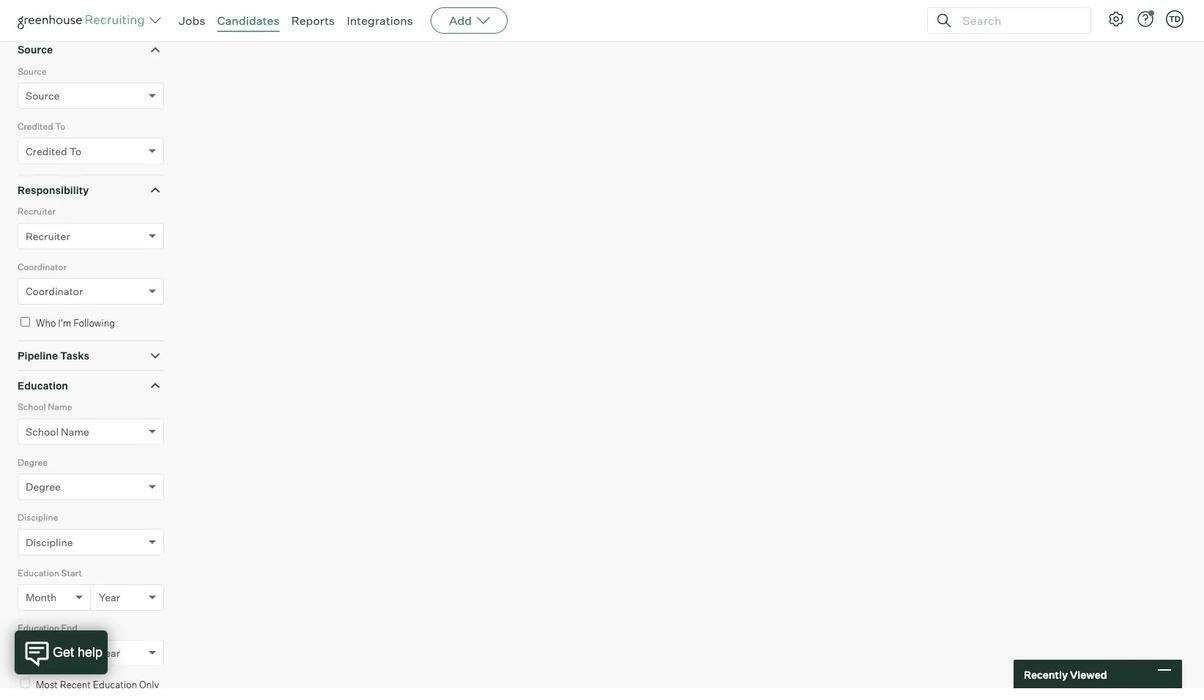 Task type: locate. For each thing, give the bounding box(es) containing it.
0 vertical spatial month
[[26, 591, 57, 604]]

0 vertical spatial coordinator
[[18, 261, 67, 272]]

credited to up responsibility
[[26, 145, 81, 158]]

credited to down source element
[[18, 121, 65, 132]]

name down pipeline tasks
[[48, 402, 72, 413]]

discipline
[[18, 512, 58, 523], [26, 536, 73, 549]]

pipeline tasks
[[18, 350, 89, 362]]

degree down the school name element
[[18, 457, 48, 468]]

who i'm following
[[36, 317, 115, 329]]

credited down source element
[[18, 121, 53, 132]]

0 horizontal spatial to
[[55, 121, 65, 132]]

school
[[18, 402, 46, 413], [26, 425, 59, 438]]

3 education from the top
[[18, 623, 59, 634]]

2 month from the top
[[26, 647, 57, 659]]

school name down pipeline
[[18, 402, 72, 413]]

1 vertical spatial name
[[61, 425, 89, 438]]

month down education end at left
[[26, 647, 57, 659]]

month for end
[[26, 647, 57, 659]]

1 vertical spatial to
[[69, 145, 81, 158]]

0 vertical spatial year
[[99, 591, 120, 604]]

education down pipeline
[[18, 379, 68, 392]]

to down source element
[[55, 121, 65, 132]]

to up responsibility
[[69, 145, 81, 158]]

coordinator
[[18, 261, 67, 272], [26, 285, 83, 298]]

recruiter element
[[18, 205, 164, 260]]

2 year from the top
[[99, 647, 120, 659]]

Who I'm Following checkbox
[[21, 317, 30, 327]]

recently viewed
[[1024, 668, 1107, 681]]

education end
[[18, 623, 78, 634]]

education
[[18, 379, 68, 392], [18, 567, 59, 578], [18, 623, 59, 634]]

to
[[55, 121, 65, 132], [69, 145, 81, 158]]

source for credited to element
[[18, 66, 47, 77]]

add
[[449, 13, 472, 28]]

1 horizontal spatial to
[[69, 145, 81, 158]]

month for start
[[26, 591, 57, 604]]

1 vertical spatial recruiter
[[26, 230, 70, 243]]

candidates
[[217, 13, 280, 28]]

credited up responsibility
[[26, 145, 67, 158]]

education for education end
[[18, 623, 59, 634]]

year for education start
[[99, 591, 120, 604]]

1 vertical spatial education
[[18, 567, 59, 578]]

school down pipeline
[[18, 402, 46, 413]]

add button
[[431, 7, 508, 34]]

2 vertical spatial education
[[18, 623, 59, 634]]

td button
[[1166, 10, 1184, 28]]

integrations
[[347, 13, 413, 28]]

0 vertical spatial credited to
[[18, 121, 65, 132]]

responsibility
[[18, 184, 89, 196]]

0 vertical spatial credited
[[18, 121, 53, 132]]

degree up the discipline element
[[26, 481, 61, 493]]

viewed
[[1070, 668, 1107, 681]]

1 month from the top
[[26, 591, 57, 604]]

school name
[[18, 402, 72, 413], [26, 425, 89, 438]]

1 education from the top
[[18, 379, 68, 392]]

1 year from the top
[[99, 591, 120, 604]]

configure image
[[1108, 10, 1125, 28]]

jobs
[[179, 13, 205, 28]]

1 vertical spatial year
[[99, 647, 120, 659]]

school up degree element
[[26, 425, 59, 438]]

0 vertical spatial school name
[[18, 402, 72, 413]]

candidates link
[[217, 13, 280, 28]]

credited to
[[18, 121, 65, 132], [26, 145, 81, 158]]

education left start
[[18, 567, 59, 578]]

profile
[[18, 14, 50, 27]]

0 vertical spatial source
[[18, 43, 53, 56]]

degree
[[18, 457, 48, 468], [26, 481, 61, 493]]

education for education
[[18, 379, 68, 392]]

2 education from the top
[[18, 567, 59, 578]]

education left end
[[18, 623, 59, 634]]

td button
[[1163, 7, 1187, 31]]

name
[[48, 402, 72, 413], [61, 425, 89, 438]]

integrations link
[[347, 13, 413, 28]]

school name element
[[18, 400, 164, 455]]

credited
[[18, 121, 53, 132], [26, 145, 67, 158]]

1 vertical spatial credited
[[26, 145, 67, 158]]

0 vertical spatial education
[[18, 379, 68, 392]]

source
[[18, 43, 53, 56], [18, 66, 47, 77], [26, 90, 60, 102]]

coordinator element
[[18, 260, 164, 315]]

school name up degree element
[[26, 425, 89, 438]]

month
[[26, 591, 57, 604], [26, 647, 57, 659]]

1 vertical spatial source
[[18, 66, 47, 77]]

recruiter
[[18, 206, 56, 217], [26, 230, 70, 243]]

name up degree element
[[61, 425, 89, 438]]

1 vertical spatial month
[[26, 647, 57, 659]]

month down education start
[[26, 591, 57, 604]]

education start
[[18, 567, 82, 578]]

0 vertical spatial name
[[48, 402, 72, 413]]

year
[[99, 591, 120, 604], [99, 647, 120, 659]]



Task type: vqa. For each thing, say whether or not it's contained in the screenshot.
Reports
yes



Task type: describe. For each thing, give the bounding box(es) containing it.
start
[[61, 567, 82, 578]]

0 vertical spatial discipline
[[18, 512, 58, 523]]

pipeline
[[18, 350, 58, 362]]

greenhouse recruiting image
[[18, 12, 149, 29]]

source for source element
[[18, 43, 53, 56]]

2 vertical spatial source
[[26, 90, 60, 102]]

reports
[[291, 13, 335, 28]]

details
[[52, 14, 87, 27]]

0 vertical spatial school
[[18, 402, 46, 413]]

Most Recent Education Only checkbox
[[21, 679, 30, 688]]

end
[[61, 623, 78, 634]]

profile details
[[18, 14, 87, 27]]

source element
[[18, 64, 164, 120]]

0 vertical spatial degree
[[18, 457, 48, 468]]

discipline element
[[18, 511, 164, 566]]

reports link
[[291, 13, 335, 28]]

following
[[73, 317, 115, 329]]

education for education start
[[18, 567, 59, 578]]

1 vertical spatial school name
[[26, 425, 89, 438]]

Search text field
[[959, 10, 1078, 31]]

recently
[[1024, 668, 1068, 681]]

jobs link
[[179, 13, 205, 28]]

tasks
[[60, 350, 89, 362]]

1 vertical spatial degree
[[26, 481, 61, 493]]

degree element
[[18, 455, 164, 511]]

1 vertical spatial discipline
[[26, 536, 73, 549]]

1 vertical spatial school
[[26, 425, 59, 438]]

td
[[1169, 14, 1181, 24]]

i'm
[[58, 317, 71, 329]]

credited to element
[[18, 120, 164, 175]]

who
[[36, 317, 56, 329]]

0 vertical spatial to
[[55, 121, 65, 132]]

1 vertical spatial coordinator
[[26, 285, 83, 298]]

year for education end
[[99, 647, 120, 659]]

0 vertical spatial recruiter
[[18, 206, 56, 217]]

1 vertical spatial credited to
[[26, 145, 81, 158]]



